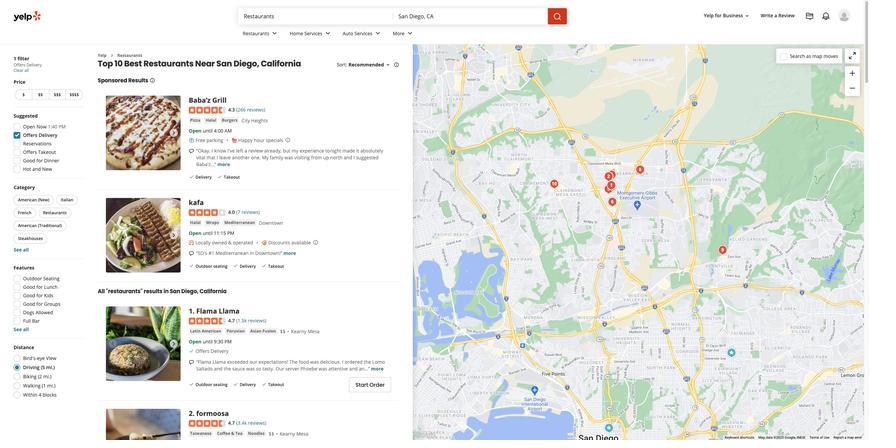 Task type: vqa. For each thing, say whether or not it's contained in the screenshot.
"reviews)"
yes



Task type: locate. For each thing, give the bounding box(es) containing it.
0 vertical spatial slideshow element
[[106, 96, 181, 171]]

2 none field from the left
[[399, 13, 543, 20]]

results
[[128, 77, 148, 85]]

1 horizontal spatial 24 chevron down v2 image
[[324, 29, 332, 37]]

0 horizontal spatial 1
[[14, 55, 16, 62]]

search image
[[554, 12, 562, 21]]

was down the but
[[285, 155, 293, 161]]

more link down discounts available
[[284, 250, 296, 257]]

until for kafa
[[203, 230, 213, 237]]

1 previous image from the top
[[109, 129, 117, 137]]

0 horizontal spatial san
[[170, 288, 180, 296]]

0 vertical spatial see all button
[[14, 247, 29, 253]]

16 checkmark v2 image
[[189, 264, 194, 269], [233, 264, 239, 269], [261, 264, 267, 269]]

group containing suggested
[[12, 113, 84, 175]]

american up open until 9:30 pm
[[202, 329, 221, 335]]

outdoor seating for 16 checkmark v2 image over 2
[[196, 383, 228, 388]]

inegi
[[797, 436, 806, 440]]

grill
[[212, 96, 227, 105]]

know
[[214, 148, 226, 154]]

16 checkmark v2 image
[[189, 175, 194, 180], [217, 175, 223, 180], [189, 349, 194, 355], [189, 383, 194, 388], [233, 383, 239, 388], [261, 383, 267, 388]]

parking
[[207, 137, 223, 144]]

1 vertical spatial .
[[193, 410, 195, 419]]

cross street image
[[604, 181, 618, 194]]

takeout
[[38, 149, 56, 156], [224, 175, 240, 180], [268, 264, 284, 270], [268, 383, 284, 388]]

all inside 1 filter offers delivery clear all
[[24, 68, 29, 73]]

info icon image
[[285, 138, 291, 143], [285, 138, 291, 143], [313, 240, 318, 246], [313, 240, 318, 246]]

0 vertical spatial see all
[[14, 247, 29, 253]]

1 horizontal spatial none field
[[399, 13, 543, 20]]

None field
[[244, 13, 388, 20], [399, 13, 543, 20]]

american down french button at the left
[[18, 223, 37, 229]]

halal down 4 star rating image
[[190, 220, 201, 226]]

and
[[344, 155, 352, 161], [32, 166, 41, 173], [214, 366, 223, 373], [349, 366, 358, 373]]

2 vertical spatial $$
[[269, 431, 274, 438]]

for down good for kids
[[36, 301, 43, 308]]

4.3 star rating image
[[189, 107, 226, 114]]

latin american button
[[189, 328, 223, 335]]

see for features
[[14, 327, 22, 333]]

0 vertical spatial american
[[18, 197, 37, 203]]

group containing category
[[12, 184, 84, 254]]

coffee & tea
[[217, 431, 243, 437]]

1 16 checkmark v2 image from the left
[[189, 264, 194, 269]]

2 horizontal spatial more
[[371, 366, 384, 373]]

1 see all button from the top
[[14, 247, 29, 253]]

0 vertical spatial 16 speech v2 image
[[189, 251, 194, 257]]

mi.)
[[46, 365, 55, 371], [43, 374, 51, 380], [47, 383, 55, 390]]

16 speech v2 image left "sd's
[[189, 251, 194, 257]]

dogs allowed
[[23, 310, 53, 316]]

16 checkmark v2 image down downtown!"
[[261, 264, 267, 269]]

2 16 checkmark v2 image from the left
[[233, 264, 239, 269]]

was down delicious.
[[319, 366, 327, 373]]

2 slideshow element from the top
[[106, 199, 181, 273]]

google image
[[415, 432, 437, 441]]

1 vertical spatial until
[[203, 230, 213, 237]]

1 horizontal spatial a
[[775, 12, 778, 19]]

0 vertical spatial mesa
[[308, 329, 320, 335]]

$$
[[38, 92, 43, 98], [280, 329, 286, 335], [269, 431, 274, 438]]

(7 reviews) link
[[236, 209, 260, 216]]

1 services from the left
[[305, 30, 323, 37]]

for for lunch
[[36, 284, 43, 291]]

auto
[[343, 30, 353, 37]]

24 chevron down v2 image for home services
[[324, 29, 332, 37]]

3 until from the top
[[203, 339, 213, 345]]

24 chevron down v2 image
[[271, 29, 279, 37], [324, 29, 332, 37], [406, 29, 414, 37]]

4.7 link left (3.4k
[[228, 420, 235, 427]]

mi.) for driving (5 mi.)
[[46, 365, 55, 371]]

for
[[715, 12, 722, 19], [36, 158, 43, 164], [36, 284, 43, 291], [36, 293, 43, 299], [36, 301, 43, 308]]

2 . formoosa
[[189, 410, 229, 419]]

3 16 checkmark v2 image from the left
[[261, 264, 267, 269]]

2 vertical spatial until
[[203, 339, 213, 345]]

next image for open until 11:15 pm
[[170, 232, 178, 240]]

reviews) for (266 reviews)
[[247, 107, 265, 113]]

1 see from the top
[[14, 247, 22, 253]]

16 chevron down v2 image for recommended
[[386, 62, 391, 68]]

& inside "coffee & tea" button
[[231, 431, 234, 437]]

pm right 11:15
[[227, 230, 235, 237]]

yelp for business
[[704, 12, 743, 19]]

mi.) right (1
[[47, 383, 55, 390]]

woomiok image
[[606, 195, 619, 209]]

the left sauce
[[224, 366, 231, 373]]

0 vertical spatial more
[[218, 161, 230, 168]]

&
[[228, 240, 232, 246], [231, 431, 234, 437]]

reviews) up city heights
[[247, 107, 265, 113]]

0 vertical spatial kearny mesa
[[291, 329, 320, 335]]

for for kids
[[36, 293, 43, 299]]

0 horizontal spatial 16 chevron down v2 image
[[386, 62, 391, 68]]

1 vertical spatial kafa image
[[602, 422, 616, 436]]

restaurants inside button
[[43, 210, 67, 216]]

latin american
[[190, 329, 221, 335]]

see
[[14, 247, 22, 253], [14, 327, 22, 333]]

terms of use
[[810, 436, 830, 440]]

0 horizontal spatial more
[[218, 161, 230, 168]]

until down latin american link
[[203, 339, 213, 345]]

open up 16 locally owned v2 image
[[189, 230, 202, 237]]

until
[[203, 128, 213, 134], [203, 230, 213, 237], [203, 339, 213, 345]]

business
[[723, 12, 743, 19]]

1 vertical spatial pm
[[227, 230, 235, 237]]

reviews)
[[247, 107, 265, 113], [242, 209, 260, 216], [248, 318, 266, 325], [248, 421, 266, 427]]

offers down the filter
[[14, 62, 25, 68]]

0 horizontal spatial halal link
[[189, 220, 202, 227]]

24 chevron down v2 image right more
[[406, 29, 414, 37]]

2 4.7 link from the top
[[228, 420, 235, 427]]

2 see all button from the top
[[14, 327, 29, 333]]

previous image for baba'z grill
[[109, 129, 117, 137]]

i down the made
[[354, 155, 355, 161]]

for down good for lunch
[[36, 293, 43, 299]]

16 chevron down v2 image right the business
[[745, 13, 750, 19]]

offers up the 'reservations'
[[23, 132, 37, 139]]

2 until from the top
[[203, 230, 213, 237]]

1 horizontal spatial restaurants link
[[237, 24, 284, 44]]

report
[[834, 436, 844, 440]]

halal
[[206, 118, 216, 123], [190, 220, 201, 226]]

good up dogs
[[23, 301, 35, 308]]

0 vertical spatial mediterranean
[[224, 220, 255, 226]]

1 none field from the left
[[244, 13, 388, 20]]

kafa
[[189, 199, 204, 208]]

1 vertical spatial american
[[18, 223, 37, 229]]

0 vertical spatial more link
[[218, 161, 230, 168]]

reviews) up noodles at bottom left
[[248, 421, 266, 427]]

for up good for kids
[[36, 284, 43, 291]]

made
[[343, 148, 355, 154]]

delivery inside 1 filter offers delivery clear all
[[26, 62, 42, 68]]

2 previous image from the top
[[109, 232, 117, 240]]

steamy piggy image
[[605, 168, 619, 182]]

owned
[[212, 240, 227, 246]]

0 vertical spatial all
[[24, 68, 29, 73]]

offers delivery for sponsored results
[[196, 349, 229, 355]]

map for moves
[[813, 53, 823, 59]]

16 checkmark v2 image down the "sd's #1 mediterranean in downtown!" more
[[233, 264, 239, 269]]

bird's-eye view
[[23, 356, 56, 362]]

server
[[286, 366, 299, 373]]

1 vertical spatial halal link
[[189, 220, 202, 227]]

2 4.7 star rating image from the top
[[189, 421, 226, 428]]

san right "near"
[[216, 58, 232, 69]]

good down good for lunch
[[23, 293, 35, 299]]

1 . from the top
[[193, 307, 195, 316]]

for down the offers takeout
[[36, 158, 43, 164]]

i inside '"flama llama exceeded our expectations! the food was delicious. i ordered the lomo saltado and the sauce was so tasty. our server phoebe was attentive and an…"'
[[342, 359, 344, 366]]

and down the ordered on the bottom of page
[[349, 366, 358, 373]]

halal link up "open until 4:00 am"
[[205, 117, 218, 124]]

24 chevron down v2 image inside the restaurants link
[[271, 29, 279, 37]]

offers inside 1 filter offers delivery clear all
[[14, 62, 25, 68]]

2 16 speech v2 image from the top
[[189, 360, 194, 366]]

see all down steakhouses button
[[14, 247, 29, 253]]

for for dinner
[[36, 158, 43, 164]]

1 vertical spatial seating
[[213, 383, 228, 388]]

1 seating from the top
[[213, 264, 228, 270]]

2 4.7 from the top
[[228, 421, 235, 427]]

services left 24 chevron down v2 icon
[[355, 30, 373, 37]]

4.7 link for formoosa
[[228, 420, 235, 427]]

heights
[[251, 118, 268, 124]]

(266
[[236, 107, 246, 113]]

projects image
[[806, 12, 814, 20]]

and right hot at left top
[[32, 166, 41, 173]]

more
[[393, 30, 405, 37]]

2 horizontal spatial $$
[[280, 329, 286, 335]]

24 chevron down v2 image left home
[[271, 29, 279, 37]]

24 chevron down v2 image inside more link
[[406, 29, 414, 37]]

see all button for category
[[14, 247, 29, 253]]

i up attentive
[[342, 359, 344, 366]]

24 chevron down v2 image for restaurants
[[271, 29, 279, 37]]

0 vertical spatial map
[[813, 53, 823, 59]]

previous image
[[109, 129, 117, 137], [109, 232, 117, 240], [109, 340, 117, 349]]

price group
[[14, 79, 84, 102]]

4.7 star rating image
[[189, 318, 226, 325], [189, 421, 226, 428]]

1 4.7 star rating image from the top
[[189, 318, 226, 325]]

peruvian button
[[225, 328, 246, 335]]

start order link
[[349, 378, 391, 393]]

1 vertical spatial yelp
[[98, 53, 107, 58]]

1 24 chevron down v2 image from the left
[[271, 29, 279, 37]]

24 chevron down v2 image inside home services link
[[324, 29, 332, 37]]

1 vertical spatial &
[[231, 431, 234, 437]]

american (new)
[[18, 197, 49, 203]]

2 outdoor seating from the top
[[196, 383, 228, 388]]

2 next image from the top
[[170, 340, 178, 349]]

1 16 speech v2 image from the top
[[189, 251, 194, 257]]

start
[[356, 382, 368, 389]]

$$ left $$$ button
[[38, 92, 43, 98]]

1 horizontal spatial yelp
[[704, 12, 714, 19]]

1 horizontal spatial $$
[[269, 431, 274, 438]]

delivery down the open now 1:40 pm
[[39, 132, 57, 139]]

mi.) right (5 on the left of page
[[46, 365, 55, 371]]

flama llama image
[[605, 179, 618, 192]]

4.7 star rating image down 2 . formoosa
[[189, 421, 226, 428]]

1 horizontal spatial the
[[364, 359, 371, 366]]

seating down exceeded on the left bottom of page
[[213, 383, 228, 388]]

offers delivery inside group
[[23, 132, 57, 139]]

formoosa
[[196, 410, 229, 419]]

peruvian
[[227, 329, 245, 335]]

2 see all from the top
[[14, 327, 29, 333]]

offers down the 'reservations'
[[23, 149, 37, 156]]

1 vertical spatial offers delivery
[[196, 349, 229, 355]]

and inside "okay. i know i've left a review already, but my experience tonight made it absolutely vital that i leave another one. my family was visiting from up north and i suggested baba'z…"
[[344, 155, 352, 161]]

reviews) inside "link"
[[242, 209, 260, 216]]

kafa image
[[106, 199, 181, 273], [602, 422, 616, 436]]

as
[[807, 53, 812, 59]]

16 chevron down v2 image
[[745, 13, 750, 19], [386, 62, 391, 68]]

4.7 link left "(1.5k"
[[228, 317, 235, 325]]

none field "find"
[[244, 13, 388, 20]]

california
[[261, 58, 301, 69], [200, 288, 227, 296]]

1 horizontal spatial 1
[[189, 307, 193, 316]]

see down steakhouses button
[[14, 247, 22, 253]]

1 horizontal spatial map
[[848, 436, 854, 440]]

$$ right noodles button
[[269, 431, 274, 438]]

1 next image from the top
[[170, 232, 178, 240]]

baba'z grill image
[[725, 347, 739, 360]]

0 horizontal spatial halal button
[[189, 220, 202, 227]]

1 horizontal spatial 16 chevron down v2 image
[[745, 13, 750, 19]]

error
[[855, 436, 862, 440]]

2 vertical spatial all
[[23, 327, 29, 333]]

0 horizontal spatial 16 checkmark v2 image
[[189, 264, 194, 269]]

1 vertical spatial $$
[[280, 329, 286, 335]]

good for good for groups
[[23, 301, 35, 308]]

recommended button
[[349, 62, 391, 68]]

24 chevron down v2 image left auto
[[324, 29, 332, 37]]

yelp left 16 chevron right v2 image
[[98, 53, 107, 58]]

1 vertical spatial 4.7 link
[[228, 420, 235, 427]]

more for (1.5k reviews)
[[371, 366, 384, 373]]

2 services from the left
[[355, 30, 373, 37]]

next image
[[170, 232, 178, 240], [170, 340, 178, 349]]

1 vertical spatial previous image
[[109, 232, 117, 240]]

3 previous image from the top
[[109, 340, 117, 349]]

group
[[845, 66, 860, 96], [12, 113, 84, 175], [12, 184, 84, 254], [12, 265, 84, 334]]

good up hot at left top
[[23, 158, 35, 164]]

delivery down the filter
[[26, 62, 42, 68]]

1 filter offers delivery clear all
[[14, 55, 42, 73]]

until up locally
[[203, 230, 213, 237]]

in right results
[[164, 288, 169, 296]]

0 vertical spatial halal
[[206, 118, 216, 123]]

view
[[46, 356, 56, 362]]

fusion
[[263, 329, 276, 335]]

formoosa image
[[602, 170, 616, 184]]

0 vertical spatial 4.7
[[228, 318, 235, 325]]

in down operated
[[250, 250, 254, 257]]

1 vertical spatial kearny mesa
[[280, 431, 308, 438]]

outdoor seating
[[23, 276, 60, 282]]

taiwanese button
[[189, 431, 213, 438]]

auto services link
[[337, 24, 388, 44]]

delivery down baba'z…"
[[196, 175, 212, 180]]

0 vertical spatial a
[[775, 12, 778, 19]]

2 horizontal spatial a
[[845, 436, 847, 440]]

& right owned
[[228, 240, 232, 246]]

slideshow element for baba'z grill
[[106, 96, 181, 171]]

(3.4k
[[236, 421, 247, 427]]

16 locally owned v2 image
[[189, 240, 194, 246]]

1 until from the top
[[203, 128, 213, 134]]

0 horizontal spatial yelp
[[98, 53, 107, 58]]

good up good for kids
[[23, 284, 35, 291]]

4.7 link for flama llama
[[228, 317, 235, 325]]

open down latin
[[189, 339, 202, 345]]

16 chevron down v2 image inside yelp for business button
[[745, 13, 750, 19]]

reviews) for (1.5k reviews)
[[248, 318, 266, 325]]

delivery inside group
[[39, 132, 57, 139]]

takeout up dinner in the top of the page
[[38, 149, 56, 156]]

map right as
[[813, 53, 823, 59]]

good for good for lunch
[[23, 284, 35, 291]]

services
[[305, 30, 323, 37], [355, 30, 373, 37]]

map
[[813, 53, 823, 59], [848, 436, 854, 440]]

tonight
[[325, 148, 341, 154]]

2 good from the top
[[23, 284, 35, 291]]

None search field
[[238, 8, 569, 24]]

1 vertical spatial see all
[[14, 327, 29, 333]]

0 horizontal spatial a
[[245, 148, 247, 154]]

formoosa link
[[196, 410, 229, 419]]

1 horizontal spatial diego,
[[234, 58, 259, 69]]

0 vertical spatial california
[[261, 58, 301, 69]]

16 checkmark v2 image for takeout
[[261, 264, 267, 269]]

1 4.7 link from the top
[[228, 317, 235, 325]]

& left tea
[[231, 431, 234, 437]]

2 24 chevron down v2 image from the left
[[324, 29, 332, 37]]

4.7 star rating image for flama
[[189, 318, 226, 325]]

1 vertical spatial 4.7
[[228, 421, 235, 427]]

2 see from the top
[[14, 327, 22, 333]]

0 vertical spatial next image
[[170, 232, 178, 240]]

open
[[23, 124, 35, 130], [189, 128, 202, 134], [189, 230, 202, 237], [189, 339, 202, 345]]

was inside "okay. i know i've left a review already, but my experience tonight made it absolutely vital that i leave another one. my family was visiting from up north and i suggested baba'z…"
[[285, 155, 293, 161]]

outdoor up good for lunch
[[23, 276, 42, 282]]

mediterranean down (7
[[224, 220, 255, 226]]

more link down leave
[[218, 161, 230, 168]]

1 vertical spatial kearny
[[280, 431, 295, 438]]

yelp
[[704, 12, 714, 19], [98, 53, 107, 58]]

pm right 1:40
[[59, 124, 66, 130]]

offers delivery down open until 9:30 pm
[[196, 349, 229, 355]]

see for category
[[14, 247, 22, 253]]

more down discounts available
[[284, 250, 296, 257]]

2 . from the top
[[193, 410, 195, 419]]

3 slideshow element from the top
[[106, 307, 181, 382]]

16 chevron down v2 image inside recommended popup button
[[386, 62, 391, 68]]

1 horizontal spatial california
[[261, 58, 301, 69]]

1 outdoor seating from the top
[[196, 264, 228, 270]]

features
[[14, 265, 34, 271]]

american down the category
[[18, 197, 37, 203]]

4.7 for formoosa
[[228, 421, 235, 427]]

0 vertical spatial halal button
[[205, 117, 218, 124]]

1 horizontal spatial san
[[216, 58, 232, 69]]

american (traditional) button
[[14, 221, 66, 231]]

my
[[292, 148, 299, 154]]

$$ inside button
[[38, 92, 43, 98]]

outdoor seating for 16 checkmark v2 icon for outdoor seating
[[196, 264, 228, 270]]

outdoor seating
[[196, 264, 228, 270], [196, 383, 228, 388]]

more link for baba'z grill
[[218, 161, 230, 168]]

a for report
[[845, 436, 847, 440]]

moves
[[824, 53, 839, 59]]

0 vertical spatial seating
[[213, 264, 228, 270]]

0 vertical spatial outdoor seating
[[196, 264, 228, 270]]

1 slideshow element from the top
[[106, 96, 181, 171]]

0 horizontal spatial offers delivery
[[23, 132, 57, 139]]

1 left "flama" at the left bottom
[[189, 307, 193, 316]]

flama llama image
[[106, 307, 181, 382]]

reservations
[[23, 141, 52, 147]]

1 good from the top
[[23, 158, 35, 164]]

happy
[[238, 137, 253, 144]]

mi.) right (2
[[43, 374, 51, 380]]

4.7 left (3.4k
[[228, 421, 235, 427]]

free
[[196, 137, 205, 144]]

terms of use link
[[810, 436, 830, 440]]

seating down #1
[[213, 264, 228, 270]]

1 vertical spatial california
[[200, 288, 227, 296]]

in for san
[[164, 288, 169, 296]]

1 vertical spatial 1
[[189, 307, 193, 316]]

24 chevron down v2 image
[[374, 29, 382, 37]]

mediterranean link
[[223, 220, 256, 227]]

16 info v2 image
[[150, 78, 155, 83]]

1 vertical spatial all
[[23, 247, 29, 253]]

(1.5k reviews) link
[[236, 317, 266, 325]]

1 horizontal spatial halal
[[206, 118, 216, 123]]

1 inside 1 filter offers delivery clear all
[[14, 55, 16, 62]]

reviews) up asian
[[248, 318, 266, 325]]

$$$ button
[[49, 90, 66, 100]]

0 vertical spatial &
[[228, 240, 232, 246]]

#1
[[209, 250, 214, 257]]

1 4.7 from the top
[[228, 318, 235, 325]]

. for 2
[[193, 410, 195, 419]]

2 horizontal spatial more link
[[371, 366, 384, 373]]

the up an…" at the bottom left
[[364, 359, 371, 366]]

1 horizontal spatial more link
[[284, 250, 296, 257]]

$ button
[[15, 90, 32, 100]]

16 speech v2 image
[[189, 251, 194, 257], [189, 360, 194, 366]]

1 see all from the top
[[14, 247, 29, 253]]

0 vertical spatial 1
[[14, 55, 16, 62]]

"okay. i know i've left a review already, but my experience tonight made it absolutely vital that i leave another one. my family was visiting from up north and i suggested baba'z…"
[[196, 148, 383, 168]]

top 10 best restaurants near san diego, california
[[98, 58, 301, 69]]

slideshow element
[[106, 96, 181, 171], [106, 199, 181, 273], [106, 307, 181, 382]]

american for american (traditional)
[[18, 223, 37, 229]]

outdoor down saltado
[[196, 383, 212, 388]]

1 vertical spatial next image
[[170, 340, 178, 349]]

0 vertical spatial san
[[216, 58, 232, 69]]

see all button down full
[[14, 327, 29, 333]]

it
[[356, 148, 359, 154]]

see all for category
[[14, 247, 29, 253]]

see all
[[14, 247, 29, 253], [14, 327, 29, 333]]

city heights
[[242, 118, 268, 124]]

pizza
[[190, 118, 200, 123]]

for inside yelp for business button
[[715, 12, 722, 19]]

2 vertical spatial outdoor
[[196, 383, 212, 388]]

1 vertical spatial mi.)
[[43, 374, 51, 380]]

0 vertical spatial $$
[[38, 92, 43, 98]]

0 vertical spatial offers delivery
[[23, 132, 57, 139]]

mediterranean down 'locally owned & operated'
[[216, 250, 249, 257]]

16 chevron right v2 image
[[109, 53, 115, 58]]

1 vertical spatial more
[[284, 250, 296, 257]]

see all down full
[[14, 327, 29, 333]]

0 horizontal spatial restaurants link
[[117, 53, 142, 58]]

4 good from the top
[[23, 301, 35, 308]]

see all button down steakhouses button
[[14, 247, 29, 253]]

16 speech v2 image for "sd's #1 mediterranean in downtown!"
[[189, 251, 194, 257]]

1 vertical spatial halal button
[[189, 220, 202, 227]]

services for auto services
[[355, 30, 373, 37]]

services for home services
[[305, 30, 323, 37]]

a right left
[[245, 148, 247, 154]]

our
[[276, 366, 284, 373]]

halal link down 4 star rating image
[[189, 220, 202, 227]]

4.7 left "(1.5k"
[[228, 318, 235, 325]]

mi.) for walking (1 mi.)
[[47, 383, 55, 390]]

1 horizontal spatial offers delivery
[[196, 349, 229, 355]]

1 vertical spatial see
[[14, 327, 22, 333]]

offers up "flama
[[196, 349, 209, 355]]

16 checkmark v2 image down 16 locally owned v2 image
[[189, 264, 194, 269]]

asian
[[250, 329, 262, 335]]

open for open until 9:30 pm
[[189, 339, 202, 345]]

biking
[[23, 374, 37, 380]]

4.7 for flama llama
[[228, 318, 235, 325]]

2 vertical spatial pm
[[225, 339, 232, 345]]

1 vertical spatial a
[[245, 148, 247, 154]]

san right results
[[170, 288, 180, 296]]

american for american (new)
[[18, 197, 37, 203]]

open down suggested
[[23, 124, 35, 130]]

1 vertical spatial slideshow element
[[106, 199, 181, 273]]

1 vertical spatial halal
[[190, 220, 201, 226]]

(new)
[[38, 197, 49, 203]]

0 vertical spatial outdoor
[[196, 264, 212, 270]]

our
[[250, 359, 257, 366]]

2 seating from the top
[[213, 383, 228, 388]]

0 vertical spatial previous image
[[109, 129, 117, 137]]

option group containing distance
[[12, 345, 84, 401]]

all for category
[[23, 247, 29, 253]]

good for groups
[[23, 301, 60, 308]]

yelp inside button
[[704, 12, 714, 19]]

3 good from the top
[[23, 293, 35, 299]]

see up distance
[[14, 327, 22, 333]]

reviews) right (7
[[242, 209, 260, 216]]

3 24 chevron down v2 image from the left
[[406, 29, 414, 37]]

©2023
[[774, 436, 784, 440]]

restaurants inside "business categories" element
[[243, 30, 269, 37]]

option group
[[12, 345, 84, 401]]

0 horizontal spatial in
[[164, 288, 169, 296]]

french
[[18, 210, 31, 216]]

and inside group
[[32, 166, 41, 173]]

0 vertical spatial 4.7 link
[[228, 317, 235, 325]]

offers delivery down now
[[23, 132, 57, 139]]

a right report
[[845, 436, 847, 440]]

all down full
[[23, 327, 29, 333]]

steakhouses button
[[14, 234, 47, 244]]

1 vertical spatial in
[[164, 288, 169, 296]]

$$ right fusion
[[280, 329, 286, 335]]

16 chevron down v2 image for yelp for business
[[745, 13, 750, 19]]



Task type: describe. For each thing, give the bounding box(es) containing it.
happy hour specials
[[238, 137, 283, 144]]

taiwanese link
[[189, 431, 213, 438]]

taiwanese
[[190, 431, 212, 437]]

good for good for dinner
[[23, 158, 35, 164]]

discounts
[[268, 240, 290, 246]]

user actions element
[[699, 8, 860, 50]]

1 . flama llama
[[189, 307, 240, 316]]

4.7 star rating image for formoosa
[[189, 421, 226, 428]]

9:30
[[214, 339, 223, 345]]

all "restaurants" results in san diego, california
[[98, 288, 227, 296]]

halal for the topmost "halal" button
[[206, 118, 216, 123]]

sauce
[[232, 366, 245, 373]]

leave
[[219, 155, 231, 161]]

tasty.
[[263, 366, 274, 373]]

phoebe
[[301, 366, 318, 373]]

kearny mesa for 1 . flama llama
[[291, 329, 320, 335]]

2 vertical spatial american
[[202, 329, 221, 335]]

16 checkmark v2 image up 2
[[189, 383, 194, 388]]

driving (5 mi.)
[[23, 365, 55, 371]]

hi dumplings image
[[716, 244, 730, 257]]

now
[[37, 124, 47, 130]]

was up phoebe
[[310, 359, 319, 366]]

that
[[207, 155, 216, 161]]

flama llama link
[[196, 307, 240, 316]]

absolutely
[[361, 148, 383, 154]]

16 checkmark v2 image down leave
[[217, 175, 223, 180]]

takeout down downtown!"
[[268, 264, 284, 270]]

1 horizontal spatial kafa image
[[602, 422, 616, 436]]

dogs
[[23, 310, 34, 316]]

report a map error link
[[834, 436, 862, 440]]

16 happy hour specials v2 image
[[232, 138, 237, 143]]

search
[[790, 53, 805, 59]]

$$$$ button
[[66, 90, 83, 100]]

from
[[311, 155, 322, 161]]

delivery down the "sd's #1 mediterranean in downtown!" more
[[240, 264, 256, 270]]

kafa link
[[189, 199, 204, 208]]

more for (266 reviews)
[[218, 161, 230, 168]]

steakhouses
[[18, 236, 43, 242]]

1 for 1 . flama llama
[[189, 307, 193, 316]]

24 chevron down v2 image for more
[[406, 29, 414, 37]]

delicious.
[[320, 359, 341, 366]]

locally
[[196, 240, 211, 246]]

report a map error
[[834, 436, 862, 440]]

0 vertical spatial llama
[[219, 307, 240, 316]]

1 vertical spatial san
[[170, 288, 180, 296]]

delivery down sauce
[[240, 383, 256, 388]]

(266 reviews)
[[236, 107, 265, 113]]

map region
[[344, 0, 865, 441]]

open for open until 4:00 am
[[189, 128, 202, 134]]

kearny mesa for 2 . formoosa
[[280, 431, 308, 438]]

takeout down our
[[268, 383, 284, 388]]

hot and new
[[23, 166, 52, 173]]

north
[[330, 155, 343, 161]]

more link for kafa
[[284, 250, 296, 257]]

coffee
[[217, 431, 230, 437]]

kearny for flama llama
[[291, 329, 307, 335]]

(5
[[41, 365, 45, 371]]

halal for left "halal" button
[[190, 220, 201, 226]]

11:15
[[214, 230, 226, 237]]

Near text field
[[399, 13, 543, 20]]

map for error
[[848, 436, 854, 440]]

in for downtown!"
[[250, 250, 254, 257]]

mediterranean inside button
[[224, 220, 255, 226]]

open for open until 11:15 pm
[[189, 230, 202, 237]]

4:00
[[214, 128, 223, 134]]

i right that
[[217, 155, 218, 161]]

seating
[[43, 276, 60, 282]]

delivery down 9:30
[[211, 349, 229, 355]]

and right saltado
[[214, 366, 223, 373]]

sponsored results
[[98, 77, 148, 85]]

discounts available
[[268, 240, 311, 246]]

park social image
[[634, 163, 647, 177]]

baba'z grill image
[[106, 96, 181, 171]]

seating for delivery's 16 checkmark v2 icon
[[213, 264, 228, 270]]

yelp for yelp for business
[[704, 12, 714, 19]]

reviews) for (3.4k reviews)
[[248, 421, 266, 427]]

16 checkmark v2 image for delivery
[[233, 264, 239, 269]]

write
[[761, 12, 774, 19]]

next image for open until 9:30 pm
[[170, 340, 178, 349]]

one.
[[251, 155, 261, 161]]

coffee & tea button
[[216, 431, 244, 438]]

a inside "okay. i know i've left a review already, but my experience tonight made it absolutely vital that i leave another one. my family was visiting from up north and i suggested baba'z…"
[[245, 148, 247, 154]]

"sd's
[[196, 250, 207, 257]]

my
[[262, 155, 269, 161]]

lomo
[[372, 359, 385, 366]]

$$ for 1 . flama llama
[[280, 329, 286, 335]]

0 horizontal spatial california
[[200, 288, 227, 296]]

1 for 1 filter offers delivery clear all
[[14, 55, 16, 62]]

pm for 1 filter
[[59, 124, 66, 130]]

baba'z…"
[[196, 161, 216, 168]]

mesa for formoosa
[[297, 431, 308, 438]]

baba'z
[[189, 96, 211, 105]]

open for open now 1:40 pm
[[23, 124, 35, 130]]

good for good for kids
[[23, 293, 35, 299]]

$
[[22, 92, 25, 98]]

experience
[[300, 148, 324, 154]]

4 star rating image
[[189, 210, 226, 216]]

burgers
[[222, 118, 238, 123]]

reviews) for (7 reviews)
[[242, 209, 260, 216]]

1 vertical spatial the
[[224, 366, 231, 373]]

near
[[195, 58, 215, 69]]

within
[[23, 392, 37, 399]]

4.0 link
[[228, 209, 235, 216]]

16 checkmark v2 image down sauce
[[233, 383, 239, 388]]

hot
[[23, 166, 31, 173]]

offers takeout
[[23, 149, 56, 156]]

available
[[291, 240, 311, 246]]

16 speech v2 image for "flama llama exceeded our expectations! the food was delicious. i ordered the lomo saltado and the sauce was so tasty. our server phoebe was attentive and an…"
[[189, 360, 194, 366]]

so
[[256, 366, 261, 373]]

map data ©2023 google, inegi
[[759, 436, 806, 440]]

visiting
[[295, 155, 310, 161]]

1 vertical spatial outdoor
[[23, 276, 42, 282]]

good for kids
[[23, 293, 53, 299]]

burgers button
[[220, 117, 239, 124]]

am
[[225, 128, 232, 134]]

(7 reviews)
[[236, 209, 260, 216]]

kearny for formoosa
[[280, 431, 295, 438]]

16 speech v2 image
[[189, 149, 194, 154]]

all for features
[[23, 327, 29, 333]]

for for business
[[715, 12, 722, 19]]

yun tea house image
[[602, 183, 616, 196]]

pizza button
[[189, 117, 202, 124]]

0 horizontal spatial kafa image
[[106, 199, 181, 273]]

16 checkmark v2 image down tasty.
[[261, 383, 267, 388]]

notifications image
[[822, 12, 830, 20]]

Find text field
[[244, 13, 388, 20]]

bird's-
[[23, 356, 37, 362]]

16 info v2 image
[[394, 62, 399, 68]]

seating for 16 checkmark v2 image under sauce
[[213, 383, 228, 388]]

of
[[820, 436, 823, 440]]

flama
[[196, 307, 217, 316]]

good for lunch
[[23, 284, 58, 291]]

(1.5k reviews)
[[236, 318, 266, 325]]

offers delivery for 1 filter
[[23, 132, 57, 139]]

1 vertical spatial mediterranean
[[216, 250, 249, 257]]

llama inside '"flama llama exceeded our expectations! the food was delicious. i ordered the lomo saltado and the sauce was so tasty. our server phoebe was attentive and an…"'
[[213, 359, 226, 366]]

none field near
[[399, 13, 543, 20]]

home services link
[[284, 24, 337, 44]]

4
[[39, 392, 41, 399]]

takeout down leave
[[224, 175, 240, 180]]

i up that
[[212, 148, 213, 154]]

for for groups
[[36, 301, 43, 308]]

expand map image
[[849, 52, 857, 60]]

tyler b. image
[[839, 9, 851, 21]]

zoom in image
[[849, 69, 857, 77]]

zoom out image
[[849, 84, 857, 92]]

italian
[[61, 197, 73, 203]]

slideshow element for kafa
[[106, 199, 181, 273]]

tea
[[235, 431, 243, 437]]

was down our
[[246, 366, 255, 373]]

good for dinner
[[23, 158, 59, 164]]

takeout inside group
[[38, 149, 56, 156]]

0 horizontal spatial diego,
[[181, 288, 199, 296]]

see all for features
[[14, 327, 29, 333]]

1 horizontal spatial more
[[284, 250, 296, 257]]

16 checkmark v2 image down latin
[[189, 349, 194, 355]]

16 checkmark v2 image for outdoor seating
[[189, 264, 194, 269]]

. for 1
[[193, 307, 195, 316]]

asian fusion link
[[249, 328, 277, 335]]

data
[[766, 436, 773, 440]]

pm for sponsored results
[[225, 339, 232, 345]]

next image
[[170, 129, 178, 137]]

$$ for 2 . formoosa
[[269, 431, 274, 438]]

mesa for flama llama
[[308, 329, 320, 335]]

0 vertical spatial the
[[364, 359, 371, 366]]

allowed
[[36, 310, 53, 316]]

until for baba'z grill
[[203, 128, 213, 134]]

mi.) for biking (2 mi.)
[[43, 374, 51, 380]]

0 vertical spatial halal link
[[205, 117, 218, 124]]

16 discount available v2 image
[[262, 240, 267, 246]]

a for write
[[775, 12, 778, 19]]

business categories element
[[237, 24, 851, 44]]

mike's red tacos image
[[548, 177, 561, 191]]

noodles
[[248, 431, 265, 437]]

16 parking v2 image
[[189, 138, 194, 143]]

latin
[[190, 329, 201, 335]]

16 checkmark v2 image down 16 speech v2 image
[[189, 175, 194, 180]]

filter
[[18, 55, 29, 62]]

city
[[242, 118, 250, 124]]

previous image for kafa
[[109, 232, 117, 240]]

italian button
[[56, 195, 78, 205]]

"restaurants"
[[106, 288, 143, 296]]

$$ button
[[32, 90, 49, 100]]

yelp for yelp link
[[98, 53, 107, 58]]

write a review link
[[758, 10, 798, 22]]

already,
[[264, 148, 282, 154]]

open now 1:40 pm
[[23, 124, 66, 130]]

wraps link
[[205, 220, 220, 227]]

see all button for features
[[14, 327, 29, 333]]

group containing features
[[12, 265, 84, 334]]



